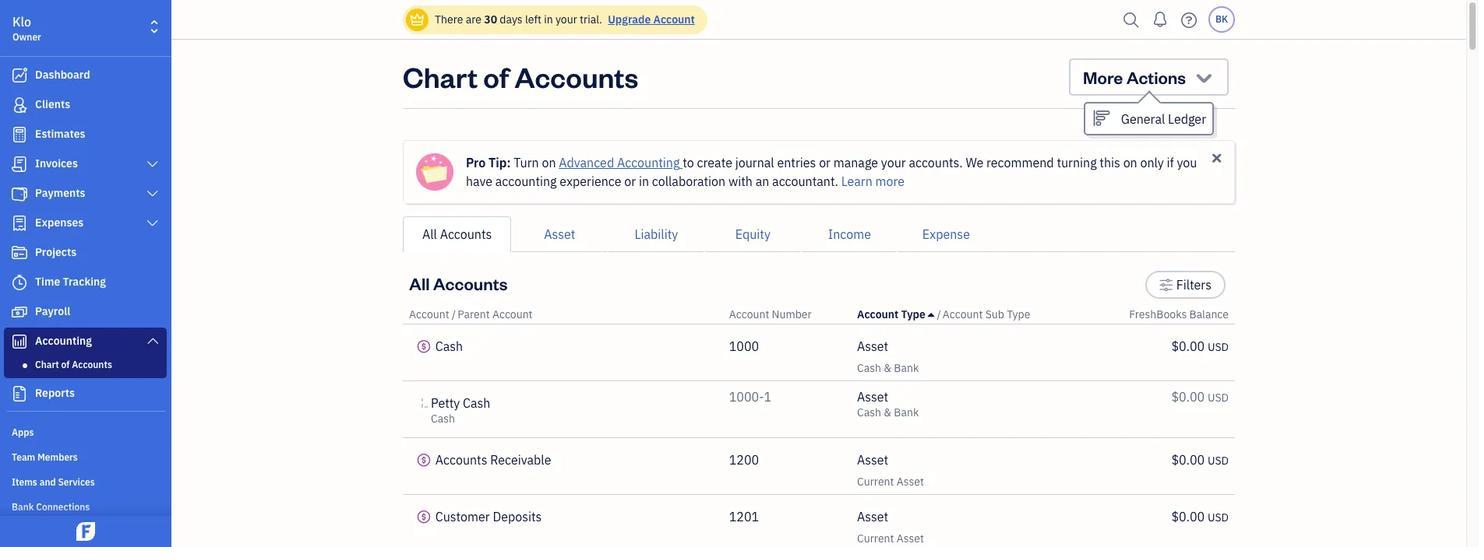 Task type: vqa. For each thing, say whether or not it's contained in the screenshot.
The Accounting LINK
yes



Task type: describe. For each thing, give the bounding box(es) containing it.
expenses
[[35, 216, 84, 230]]

filters button
[[1145, 271, 1226, 299]]

accounts.
[[909, 155, 963, 171]]

& for 1000-1
[[884, 406, 892, 420]]

main element
[[0, 0, 222, 548]]

account / parent account
[[409, 308, 533, 322]]

invoices link
[[4, 150, 167, 178]]

apps link
[[4, 421, 167, 444]]

reports
[[35, 387, 75, 401]]

in inside 'to create journal entries or manage your accounts. we recommend turning this on only if  you have accounting experience or in collaboration with an accountant.'
[[639, 174, 649, 189]]

invoice image
[[10, 157, 29, 172]]

expenses link
[[4, 210, 167, 238]]

petty
[[431, 396, 460, 411]]

clients
[[35, 97, 70, 111]]

$0.00 for 1000-1
[[1172, 390, 1205, 405]]

ledger
[[1168, 111, 1206, 127]]

filters
[[1177, 277, 1212, 293]]

time
[[35, 275, 60, 289]]

pro
[[466, 155, 486, 171]]

expense
[[923, 227, 970, 242]]

items
[[12, 477, 37, 489]]

usd for 1000
[[1208, 341, 1229, 355]]

general
[[1121, 111, 1165, 127]]

owner
[[12, 31, 41, 43]]

account type
[[857, 308, 926, 322]]

$0.00 for 1000
[[1172, 339, 1205, 355]]

general ledger
[[1121, 111, 1206, 127]]

current for 1200
[[857, 475, 894, 489]]

left
[[525, 12, 542, 26]]

accounting link
[[4, 328, 167, 356]]

account sub type
[[943, 308, 1031, 322]]

on inside 'to create journal entries or manage your accounts. we recommend turning this on only if  you have accounting experience or in collaboration with an accountant.'
[[1124, 155, 1138, 171]]

parent
[[458, 308, 490, 322]]

customer deposits
[[435, 510, 542, 525]]

freshbooks balance
[[1129, 308, 1229, 322]]

you
[[1177, 155, 1197, 171]]

accountant.
[[772, 174, 839, 189]]

income button
[[801, 217, 898, 253]]

payroll
[[35, 305, 70, 319]]

1 / from the left
[[452, 308, 456, 322]]

accounts inside main element
[[72, 359, 112, 371]]

current for 1201
[[857, 532, 894, 546]]

project image
[[10, 245, 29, 261]]

chart of accounts inside chart of accounts link
[[35, 359, 112, 371]]

asset cash & bank for 1000-1
[[857, 390, 919, 420]]

1
[[764, 390, 772, 405]]

chart inside chart of accounts link
[[35, 359, 59, 371]]

1200
[[729, 453, 759, 468]]

1 on from the left
[[542, 155, 556, 171]]

payments link
[[4, 180, 167, 208]]

tip:
[[489, 155, 511, 171]]

have
[[466, 174, 493, 189]]

time tracking link
[[4, 269, 167, 297]]

turn
[[514, 155, 539, 171]]

manage
[[834, 155, 878, 171]]

1000-
[[729, 390, 764, 405]]

bank for 1000
[[894, 362, 919, 376]]

$0.00 for 1200
[[1172, 453, 1205, 468]]

to
[[683, 155, 694, 171]]

1000
[[729, 339, 759, 355]]

2 / from the left
[[937, 308, 941, 322]]

all accounts inside button
[[422, 227, 492, 242]]

0 vertical spatial chart of accounts
[[403, 58, 639, 95]]

and
[[40, 477, 56, 489]]

estimates
[[35, 127, 85, 141]]

there are 30 days left in your trial. upgrade account
[[435, 12, 695, 26]]

chart image
[[10, 334, 29, 350]]

apps
[[12, 427, 34, 439]]

liability
[[635, 227, 678, 242]]

chart of accounts link
[[7, 356, 164, 375]]

time tracking
[[35, 275, 106, 289]]

asset button
[[512, 217, 608, 253]]

accounts up "account / parent account"
[[433, 273, 508, 295]]

settings image
[[1159, 276, 1174, 295]]

$0.00 for 1201
[[1172, 510, 1205, 525]]

1 vertical spatial all accounts
[[409, 273, 508, 295]]

turning
[[1057, 155, 1097, 171]]

connections
[[36, 502, 90, 514]]

learn
[[841, 174, 873, 189]]

asset current asset for 1201
[[857, 510, 924, 546]]

bk
[[1216, 13, 1228, 25]]

items and services
[[12, 477, 95, 489]]

clients link
[[4, 91, 167, 119]]

$0.00 usd for 1200
[[1172, 453, 1229, 468]]

reports link
[[4, 380, 167, 408]]

accounting
[[496, 174, 557, 189]]

accounts receivable
[[435, 453, 551, 468]]

members
[[37, 452, 78, 464]]

report image
[[10, 387, 29, 402]]

account number
[[729, 308, 812, 322]]

bank connections
[[12, 502, 90, 514]]

more
[[876, 174, 905, 189]]

projects link
[[4, 239, 167, 267]]

team members link
[[4, 446, 167, 469]]

usd for 1201
[[1208, 511, 1229, 525]]

chevron large down image for payments
[[145, 188, 160, 200]]

learn more link
[[841, 174, 905, 189]]

chevron large down image for expenses
[[145, 217, 160, 230]]

1 vertical spatial or
[[625, 174, 636, 189]]

equity button
[[705, 217, 801, 253]]

chevron large down image for accounting
[[145, 335, 160, 348]]

experience
[[560, 174, 622, 189]]

accounts inside button
[[440, 227, 492, 242]]

account right parent
[[493, 308, 533, 322]]

all inside button
[[422, 227, 437, 242]]

more actions
[[1083, 66, 1186, 88]]

caretup image
[[928, 309, 935, 321]]

collaboration
[[652, 174, 726, 189]]

team members
[[12, 452, 78, 464]]

asset cash & bank for 1000
[[857, 339, 919, 376]]

timer image
[[10, 275, 29, 291]]



Task type: locate. For each thing, give the bounding box(es) containing it.
all
[[422, 227, 437, 242], [409, 273, 430, 295]]

1 horizontal spatial on
[[1124, 155, 1138, 171]]

1 vertical spatial of
[[61, 359, 70, 371]]

deposits
[[493, 510, 542, 525]]

0 vertical spatial asset cash & bank
[[857, 339, 919, 376]]

/ right caretup 'image'
[[937, 308, 941, 322]]

dashboard link
[[4, 62, 167, 90]]

type
[[901, 308, 926, 322], [1007, 308, 1031, 322]]

bk button
[[1209, 6, 1235, 33]]

client image
[[10, 97, 29, 113]]

asset cash & bank
[[857, 339, 919, 376], [857, 390, 919, 420]]

of up reports
[[61, 359, 70, 371]]

0 horizontal spatial or
[[625, 174, 636, 189]]

30
[[484, 12, 497, 26]]

of inside main element
[[61, 359, 70, 371]]

receivable
[[490, 453, 551, 468]]

advanced
[[559, 155, 614, 171]]

your left trial.
[[556, 12, 577, 26]]

projects
[[35, 245, 77, 260]]

account for account type
[[857, 308, 899, 322]]

$0.00 usd for 1201
[[1172, 510, 1229, 525]]

recommend
[[987, 155, 1054, 171]]

3 $0.00 from the top
[[1172, 453, 1205, 468]]

account right caretup 'image'
[[943, 308, 983, 322]]

2 vertical spatial chevron large down image
[[145, 335, 160, 348]]

chart up reports
[[35, 359, 59, 371]]

1 horizontal spatial of
[[483, 58, 509, 95]]

0 horizontal spatial in
[[544, 12, 553, 26]]

general ledger link
[[1086, 104, 1213, 134]]

2 & from the top
[[884, 406, 892, 420]]

services
[[58, 477, 95, 489]]

1 horizontal spatial chart of accounts
[[403, 58, 639, 95]]

2 asset cash & bank from the top
[[857, 390, 919, 420]]

1 vertical spatial your
[[881, 155, 906, 171]]

chart of accounts down 'days'
[[403, 58, 639, 95]]

0 horizontal spatial your
[[556, 12, 577, 26]]

0 vertical spatial bank
[[894, 362, 919, 376]]

1 $0.00 usd from the top
[[1172, 339, 1229, 355]]

in down advanced accounting link
[[639, 174, 649, 189]]

2 on from the left
[[1124, 155, 1138, 171]]

account for account number
[[729, 308, 769, 322]]

cash
[[435, 339, 463, 355], [857, 362, 881, 376], [463, 396, 490, 411], [857, 406, 881, 420], [431, 412, 455, 426]]

&
[[884, 362, 892, 376], [884, 406, 892, 420]]

1 vertical spatial &
[[884, 406, 892, 420]]

chart
[[403, 58, 478, 95], [35, 359, 59, 371]]

advanced accounting link
[[559, 155, 683, 171]]

this
[[1100, 155, 1121, 171]]

of down the 30
[[483, 58, 509, 95]]

on right the this
[[1124, 155, 1138, 171]]

3 chevron large down image from the top
[[145, 335, 160, 348]]

all accounts up "account / parent account"
[[409, 273, 508, 295]]

or down advanced accounting link
[[625, 174, 636, 189]]

bank for 1000-1
[[894, 406, 919, 420]]

1 horizontal spatial type
[[1007, 308, 1031, 322]]

/ left parent
[[452, 308, 456, 322]]

all accounts button
[[403, 217, 512, 253]]

account up the 1000
[[729, 308, 769, 322]]

accounts down accounting link
[[72, 359, 112, 371]]

0 vertical spatial current
[[857, 475, 894, 489]]

& for 1000
[[884, 362, 892, 376]]

bank connections link
[[4, 496, 167, 519]]

1 vertical spatial chevron large down image
[[145, 217, 160, 230]]

accounting down the payroll
[[35, 334, 92, 348]]

freshbooks image
[[73, 523, 98, 542]]

1 & from the top
[[884, 362, 892, 376]]

estimate image
[[10, 127, 29, 143]]

dashboard
[[35, 68, 90, 82]]

equity
[[736, 227, 771, 242]]

4 usd from the top
[[1208, 511, 1229, 525]]

0 horizontal spatial on
[[542, 155, 556, 171]]

account right upgrade
[[654, 12, 695, 26]]

in right left
[[544, 12, 553, 26]]

0 horizontal spatial accounting
[[35, 334, 92, 348]]

1 horizontal spatial or
[[819, 155, 831, 171]]

1 horizontal spatial your
[[881, 155, 906, 171]]

1 horizontal spatial /
[[937, 308, 941, 322]]

4 $0.00 usd from the top
[[1172, 510, 1229, 525]]

1 vertical spatial in
[[639, 174, 649, 189]]

bank inside "link"
[[12, 502, 34, 514]]

invoices
[[35, 157, 78, 171]]

go to help image
[[1177, 8, 1202, 32]]

notifications image
[[1148, 4, 1173, 35]]

trial.
[[580, 12, 602, 26]]

1 horizontal spatial in
[[639, 174, 649, 189]]

0 horizontal spatial of
[[61, 359, 70, 371]]

usd for 1200
[[1208, 454, 1229, 468]]

2 current from the top
[[857, 532, 894, 546]]

accounting inside main element
[[35, 334, 92, 348]]

0 vertical spatial &
[[884, 362, 892, 376]]

2 type from the left
[[1007, 308, 1031, 322]]

3 $0.00 usd from the top
[[1172, 453, 1229, 468]]

we
[[966, 155, 984, 171]]

2 asset current asset from the top
[[857, 510, 924, 546]]

0 vertical spatial of
[[483, 58, 509, 95]]

account for account / parent account
[[409, 308, 449, 322]]

payroll link
[[4, 298, 167, 327]]

accounting left to
[[617, 155, 680, 171]]

usd for 1000-1
[[1208, 391, 1229, 405]]

0 horizontal spatial type
[[901, 308, 926, 322]]

0 vertical spatial or
[[819, 155, 831, 171]]

in
[[544, 12, 553, 26], [639, 174, 649, 189]]

on right turn
[[542, 155, 556, 171]]

chevrondown image
[[1193, 66, 1215, 88]]

an
[[756, 174, 769, 189]]

chevron large down image inside payments link
[[145, 188, 160, 200]]

2 $0.00 usd from the top
[[1172, 390, 1229, 405]]

1 vertical spatial asset cash & bank
[[857, 390, 919, 420]]

1 vertical spatial chart of accounts
[[35, 359, 112, 371]]

1 usd from the top
[[1208, 341, 1229, 355]]

1 $0.00 from the top
[[1172, 339, 1205, 355]]

2 chevron large down image from the top
[[145, 217, 160, 230]]

1 vertical spatial asset current asset
[[857, 510, 924, 546]]

chevron large down image
[[145, 158, 160, 171]]

1 vertical spatial accounting
[[35, 334, 92, 348]]

actions
[[1127, 66, 1186, 88]]

account type button
[[857, 308, 935, 322]]

account left caretup 'image'
[[857, 308, 899, 322]]

account for account sub type
[[943, 308, 983, 322]]

payments
[[35, 186, 85, 200]]

type left caretup 'image'
[[901, 308, 926, 322]]

1 vertical spatial bank
[[894, 406, 919, 420]]

0 horizontal spatial chart of accounts
[[35, 359, 112, 371]]

your inside 'to create journal entries or manage your accounts. we recommend turning this on only if  you have accounting experience or in collaboration with an accountant.'
[[881, 155, 906, 171]]

$0.00 usd for 1000-1
[[1172, 390, 1229, 405]]

0 horizontal spatial chart
[[35, 359, 59, 371]]

more actions button
[[1069, 58, 1229, 96]]

0 vertical spatial in
[[544, 12, 553, 26]]

of
[[483, 58, 509, 95], [61, 359, 70, 371]]

entries
[[777, 155, 816, 171]]

accounts
[[515, 58, 639, 95], [440, 227, 492, 242], [433, 273, 508, 295], [72, 359, 112, 371], [435, 453, 487, 468]]

0 vertical spatial all
[[422, 227, 437, 242]]

items and services link
[[4, 471, 167, 494]]

customer
[[435, 510, 490, 525]]

0 vertical spatial your
[[556, 12, 577, 26]]

create
[[697, 155, 733, 171]]

1 vertical spatial current
[[857, 532, 894, 546]]

0 vertical spatial all accounts
[[422, 227, 492, 242]]

expense image
[[10, 216, 29, 231]]

upgrade
[[608, 12, 651, 26]]

1 current from the top
[[857, 475, 894, 489]]

petty cash cash
[[431, 396, 490, 426]]

0 vertical spatial asset current asset
[[857, 453, 924, 489]]

accounting
[[617, 155, 680, 171], [35, 334, 92, 348]]

1 asset cash & bank from the top
[[857, 339, 919, 376]]

freshbooks
[[1129, 308, 1187, 322]]

with
[[729, 174, 753, 189]]

2 vertical spatial bank
[[12, 502, 34, 514]]

journal
[[736, 155, 774, 171]]

1 horizontal spatial chart
[[403, 58, 478, 95]]

crown image
[[409, 11, 426, 28]]

2 usd from the top
[[1208, 391, 1229, 405]]

1 horizontal spatial accounting
[[617, 155, 680, 171]]

your for manage
[[881, 155, 906, 171]]

tracking
[[63, 275, 106, 289]]

1 vertical spatial chart
[[35, 359, 59, 371]]

0 horizontal spatial /
[[452, 308, 456, 322]]

dashboard image
[[10, 68, 29, 83]]

chevron large down image inside accounting link
[[145, 335, 160, 348]]

$0.00 usd for 1000
[[1172, 339, 1229, 355]]

chevron large down image
[[145, 188, 160, 200], [145, 217, 160, 230], [145, 335, 160, 348]]

upgrade account link
[[605, 12, 695, 26]]

your for in
[[556, 12, 577, 26]]

asset current asset for 1200
[[857, 453, 924, 489]]

3 usd from the top
[[1208, 454, 1229, 468]]

all accounts down have
[[422, 227, 492, 242]]

1 vertical spatial all
[[409, 273, 430, 295]]

close image
[[1210, 151, 1224, 166]]

1201
[[729, 510, 759, 525]]

sub
[[986, 308, 1004, 322]]

payment image
[[10, 186, 29, 202]]

pro tip: turn on advanced accounting
[[466, 155, 680, 171]]

4 $0.00 from the top
[[1172, 510, 1205, 525]]

accounts down petty cash cash
[[435, 453, 487, 468]]

current
[[857, 475, 894, 489], [857, 532, 894, 546]]

klo
[[12, 14, 31, 30]]

0 vertical spatial chart
[[403, 58, 478, 95]]

0 vertical spatial chevron large down image
[[145, 188, 160, 200]]

days
[[500, 12, 523, 26]]

account left parent
[[409, 308, 449, 322]]

your up more
[[881, 155, 906, 171]]

team
[[12, 452, 35, 464]]

type right "sub"
[[1007, 308, 1031, 322]]

or up accountant.
[[819, 155, 831, 171]]

chart of accounts down accounting link
[[35, 359, 112, 371]]

expense button
[[898, 217, 995, 253]]

1 asset current asset from the top
[[857, 453, 924, 489]]

1 chevron large down image from the top
[[145, 188, 160, 200]]

or
[[819, 155, 831, 171], [625, 174, 636, 189]]

if
[[1167, 155, 1174, 171]]

2 $0.00 from the top
[[1172, 390, 1205, 405]]

on
[[542, 155, 556, 171], [1124, 155, 1138, 171]]

there
[[435, 12, 463, 26]]

search image
[[1119, 8, 1144, 32]]

money image
[[10, 305, 29, 320]]

balance
[[1190, 308, 1229, 322]]

chart of accounts
[[403, 58, 639, 95], [35, 359, 112, 371]]

accounts down have
[[440, 227, 492, 242]]

chart down "there"
[[403, 58, 478, 95]]

your
[[556, 12, 577, 26], [881, 155, 906, 171]]

accounts down there are 30 days left in your trial. upgrade account
[[515, 58, 639, 95]]

1 type from the left
[[901, 308, 926, 322]]

asset
[[544, 227, 576, 242], [857, 339, 889, 355], [857, 390, 889, 405], [857, 453, 889, 468], [897, 475, 924, 489], [857, 510, 889, 525], [897, 532, 924, 546]]

liability button
[[608, 217, 705, 253]]

asset inside button
[[544, 227, 576, 242]]

0 vertical spatial accounting
[[617, 155, 680, 171]]



